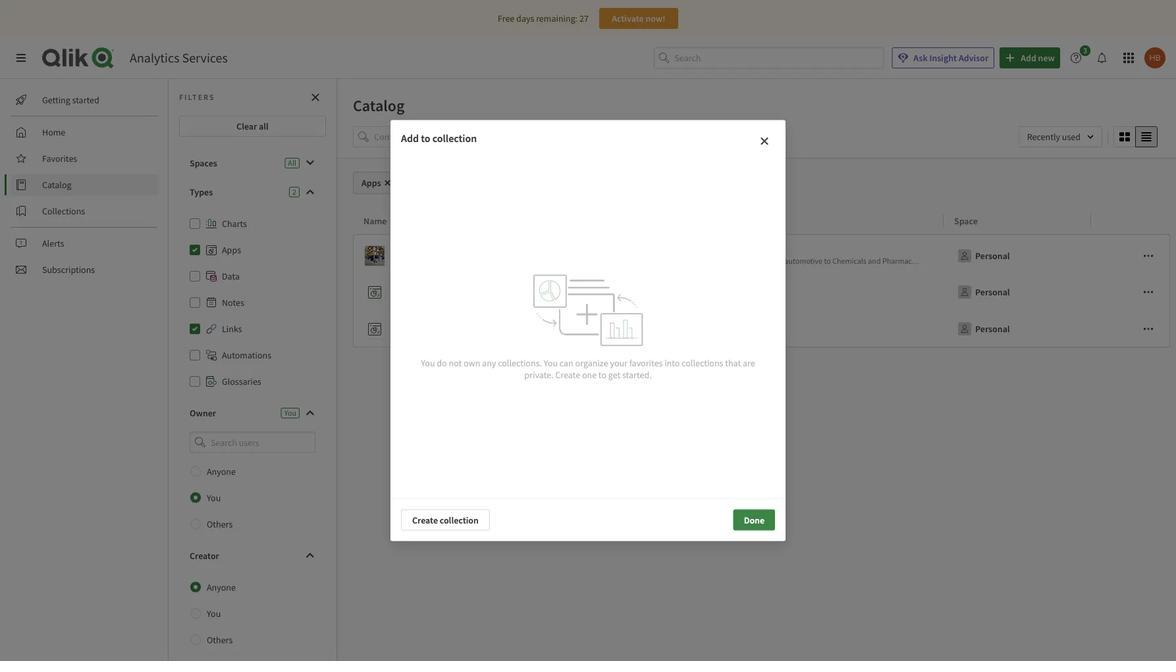 Task type: locate. For each thing, give the bounding box(es) containing it.
create inside button
[[412, 515, 438, 527]]

favorites
[[629, 358, 663, 369]]

a left global
[[492, 256, 496, 266]]

2 others from the top
[[207, 635, 233, 647]]

anyone
[[207, 466, 236, 478], [207, 582, 236, 594]]

get
[[608, 369, 621, 381]]

0 vertical spatial apps
[[362, 177, 381, 189]]

add
[[401, 132, 419, 145]]

1 horizontal spatial apps
[[362, 177, 381, 189]]

companies
[[626, 256, 662, 266]]

0 vertical spatial sample
[[391, 286, 420, 298]]

2 sample data app from the top
[[391, 323, 457, 335]]

daughter
[[594, 256, 624, 266]]

3 personal cell from the top
[[944, 311, 1091, 348]]

3 personal from the top
[[975, 323, 1010, 335]]

0 vertical spatial anyone
[[207, 466, 236, 478]]

filters
[[179, 92, 215, 102]]

app for sample data app button associated with personal "button" corresponding to 1st cell from the bottom of the page
[[442, 323, 457, 335]]

0 vertical spatial create
[[555, 369, 580, 381]]

1 vertical spatial personal
[[975, 286, 1010, 298]]

0 horizontal spatial a
[[492, 256, 496, 266]]

and right chemicals
[[868, 256, 881, 266]]

and
[[770, 256, 783, 266], [868, 256, 881, 266]]

to inside you do not own any collections. you can organize your favorites into collections that are private. create one to get started.
[[599, 369, 607, 381]]

1 vertical spatial app
[[442, 323, 457, 335]]

1 vertical spatial sample data app button
[[364, 316, 939, 342]]

activate now!
[[612, 13, 666, 24]]

sample data app down app
[[391, 286, 457, 298]]

1 vertical spatial sample data app
[[391, 323, 457, 335]]

creator button
[[179, 546, 326, 567]]

1 horizontal spatial procurement
[[455, 245, 507, 257]]

1 vertical spatial others
[[207, 635, 233, 647]]

anyone inside owner option group
[[207, 466, 236, 478]]

anyone down creator
[[207, 582, 236, 594]]

glossaries
[[222, 376, 261, 388]]

home link
[[11, 122, 158, 143]]

recently used image
[[1019, 126, 1103, 148]]

comes
[[980, 256, 1001, 266]]

0 horizontal spatial catalog
[[42, 179, 72, 191]]

2 personal from the top
[[975, 286, 1010, 298]]

to
[[421, 132, 430, 145], [824, 256, 831, 266], [599, 369, 607, 381]]

catalog inside navigation pane 'element'
[[42, 179, 72, 191]]

data up do
[[422, 323, 440, 335]]

alerts
[[42, 238, 64, 250]]

are right that
[[743, 358, 755, 369]]

a left bw
[[1020, 256, 1024, 266]]

procurement right qlik sense app image
[[391, 256, 434, 266]]

you inside creator 'option group'
[[207, 608, 221, 620]]

app
[[442, 286, 457, 298], [442, 323, 457, 335]]

1 the from the left
[[580, 256, 593, 266]]

free days remaining: 27
[[498, 13, 589, 24]]

clear all
[[236, 121, 269, 132]]

2 horizontal spatial to
[[824, 256, 831, 266]]

sample data app button down companies
[[364, 279, 939, 306]]

2 sample data app button from the top
[[364, 316, 939, 342]]

1 sample data app from the top
[[391, 286, 457, 298]]

1 horizontal spatial create
[[555, 369, 580, 381]]

to left get
[[599, 369, 607, 381]]

0 horizontal spatial from
[[474, 256, 490, 266]]

personal
[[975, 250, 1010, 262], [975, 286, 1010, 298], [975, 323, 1010, 335]]

anyone inside creator 'option group'
[[207, 582, 236, 594]]

app
[[416, 245, 431, 257]]

app down application
[[442, 286, 457, 298]]

0 vertical spatial personal
[[975, 250, 1010, 262]]

1 personal from the top
[[975, 250, 1010, 262]]

1 horizontal spatial the
[[949, 256, 962, 266]]

1 horizontal spatial from
[[1003, 256, 1019, 266]]

1 horizontal spatial sap
[[1026, 256, 1039, 266]]

2 anyone from the top
[[207, 582, 236, 594]]

close image
[[759, 136, 770, 147]]

filters region
[[337, 124, 1176, 158]]

to left chemicals
[[824, 256, 831, 266]]

others
[[207, 519, 233, 531], [207, 635, 233, 647]]

2 vertical spatial personal button
[[954, 319, 1013, 340]]

are inside you do not own any collections. you can organize your favorites into collections that are private. create one to get started.
[[743, 358, 755, 369]]

sample data app button up favorites
[[364, 316, 939, 342]]

catalog up add
[[353, 95, 405, 115]]

collections
[[682, 358, 723, 369]]

ask
[[914, 52, 928, 64]]

cell
[[1091, 234, 1171, 274], [1091, 274, 1171, 311], [1091, 311, 1171, 348]]

procurement
[[455, 245, 507, 257], [391, 256, 434, 266]]

personal cell
[[944, 234, 1091, 274], [944, 274, 1091, 311], [944, 311, 1091, 348]]

from
[[474, 256, 490, 266], [1003, 256, 1019, 266]]

0 vertical spatial sample data app button
[[364, 279, 939, 306]]

data for personal "button" corresponding to 1st cell from the bottom of the page
[[422, 323, 440, 335]]

catalog
[[353, 95, 405, 115], [42, 179, 72, 191]]

2 personal button from the top
[[954, 282, 1013, 303]]

a
[[492, 256, 496, 266], [1020, 256, 1024, 266]]

0 vertical spatial data
[[964, 256, 978, 266]]

are left active
[[664, 256, 674, 266]]

you
[[421, 358, 435, 369], [544, 358, 558, 369], [284, 408, 296, 419], [207, 492, 221, 504], [207, 608, 221, 620]]

0 vertical spatial collection
[[432, 132, 477, 145]]

2 personal cell from the top
[[944, 274, 1091, 311]]

0 horizontal spatial are
[[664, 256, 674, 266]]

0 vertical spatial are
[[664, 256, 674, 266]]

the right etc.
[[949, 256, 962, 266]]

data down application
[[422, 286, 440, 298]]

personal button for first cell from the top
[[954, 246, 1013, 267]]

1 others from the top
[[207, 519, 233, 531]]

0 horizontal spatial to
[[421, 132, 430, 145]]

chemicals
[[833, 256, 867, 266]]

1 vertical spatial data
[[422, 286, 440, 298]]

sample data app
[[391, 286, 457, 298], [391, 323, 457, 335]]

1 vertical spatial create
[[412, 515, 438, 527]]

1 vertical spatial personal button
[[954, 282, 1013, 303]]

1 vertical spatial are
[[743, 358, 755, 369]]

procurement right -
[[455, 245, 507, 257]]

collection
[[432, 132, 477, 145], [440, 515, 479, 527]]

0 horizontal spatial and
[[770, 256, 783, 266]]

application
[[436, 256, 473, 266]]

catalog down favorites
[[42, 179, 72, 191]]

started.
[[622, 369, 652, 381]]

the left daughter
[[580, 256, 593, 266]]

1 horizontal spatial are
[[743, 358, 755, 369]]

your
[[610, 358, 628, 369]]

1 vertical spatial sample
[[391, 323, 420, 335]]

create inside you do not own any collections. you can organize your favorites into collections that are private. create one to get started.
[[555, 369, 580, 381]]

you do not own any collections. you can organize your favorites into collections that are private. create one to get started.
[[421, 358, 755, 381]]

app up not
[[442, 323, 457, 335]]

1 sample data app button from the top
[[364, 279, 939, 306]]

anyone for creator 'option group'
[[207, 582, 236, 594]]

to right add
[[421, 132, 430, 145]]

0 vertical spatial personal button
[[954, 246, 1013, 267]]

notes
[[222, 297, 244, 309]]

1 horizontal spatial catalog
[[353, 95, 405, 115]]

name
[[364, 215, 387, 227]]

2
[[292, 187, 296, 197]]

data left comes
[[964, 256, 978, 266]]

1 app from the top
[[442, 286, 457, 298]]

apps up name at left
[[362, 177, 381, 189]]

sap right -
[[438, 245, 453, 257]]

sample data app up do
[[391, 323, 457, 335]]

2 vertical spatial to
[[599, 369, 607, 381]]

1 vertical spatial collection
[[440, 515, 479, 527]]

0 horizontal spatial apps
[[222, 244, 241, 256]]

from right comes
[[1003, 256, 1019, 266]]

others inside creator 'option group'
[[207, 635, 233, 647]]

2 sample from the top
[[391, 323, 420, 335]]

0 vertical spatial others
[[207, 519, 233, 531]]

switch view group
[[1114, 126, 1158, 148]]

data
[[222, 271, 240, 283]]

favorites
[[42, 153, 77, 165]]

activate now! link
[[599, 8, 678, 29]]

data
[[964, 256, 978, 266], [422, 286, 440, 298], [422, 323, 440, 335]]

clear
[[236, 121, 257, 132]]

sap
[[438, 245, 453, 257], [1026, 256, 1039, 266]]

1 horizontal spatial and
[[868, 256, 881, 266]]

create
[[555, 369, 580, 381], [412, 515, 438, 527]]

1 sample from the top
[[391, 286, 420, 298]]

1 horizontal spatial a
[[1020, 256, 1024, 266]]

1 vertical spatial to
[[824, 256, 831, 266]]

apps up the data
[[222, 244, 241, 256]]

ask insight advisor button
[[892, 47, 995, 68]]

sample data app button
[[364, 279, 939, 306], [364, 316, 939, 342]]

alerts link
[[11, 233, 158, 254]]

and right products
[[770, 256, 783, 266]]

ask insight advisor
[[914, 52, 989, 64]]

types
[[190, 186, 213, 198]]

1 horizontal spatial to
[[599, 369, 607, 381]]

2 app from the top
[[442, 323, 457, 335]]

sample
[[391, 286, 420, 298], [391, 323, 420, 335]]

0 vertical spatial sample data app
[[391, 286, 457, 298]]

are
[[664, 256, 674, 266], [743, 358, 755, 369]]

not
[[449, 358, 462, 369]]

own
[[464, 358, 480, 369]]

1 personal button from the top
[[954, 246, 1013, 267]]

0 vertical spatial catalog
[[353, 95, 405, 115]]

personal for second cell from the top
[[975, 286, 1010, 298]]

add to collection
[[401, 132, 477, 145]]

0 vertical spatial app
[[442, 286, 457, 298]]

3 personal button from the top
[[954, 319, 1013, 340]]

2 a from the left
[[1020, 256, 1024, 266]]

personal button for second cell from the top
[[954, 282, 1013, 303]]

from left global
[[474, 256, 490, 266]]

1 vertical spatial anyone
[[207, 582, 236, 594]]

-
[[433, 245, 436, 257]]

days
[[516, 13, 534, 24]]

all
[[259, 121, 269, 132]]

2 vertical spatial personal
[[975, 323, 1010, 335]]

the
[[580, 256, 593, 266], [949, 256, 962, 266]]

0 horizontal spatial create
[[412, 515, 438, 527]]

others inside owner option group
[[207, 519, 233, 531]]

0 horizontal spatial the
[[580, 256, 593, 266]]

1 anyone from the top
[[207, 466, 236, 478]]

system.
[[1053, 256, 1078, 266]]

in
[[697, 256, 703, 266]]

personal cell for sample data app button associated with personal "button" corresponding to 1st cell from the bottom of the page
[[944, 311, 1091, 348]]

sample data app for sample data app button associated with personal "button" corresponding to 1st cell from the bottom of the page
[[391, 323, 457, 335]]

sap left bw
[[1026, 256, 1039, 266]]

1 and from the left
[[770, 256, 783, 266]]

anyone down the owner
[[207, 466, 236, 478]]

2 vertical spatial data
[[422, 323, 440, 335]]

1 vertical spatial catalog
[[42, 179, 72, 191]]



Task type: describe. For each thing, give the bounding box(es) containing it.
collections link
[[11, 201, 158, 222]]

2 and from the left
[[868, 256, 881, 266]]

automations
[[222, 350, 271, 362]]

charts
[[222, 218, 247, 230]]

personal button for 1st cell from the bottom of the page
[[954, 319, 1013, 340]]

clear all button
[[179, 116, 326, 137]]

apps button
[[353, 172, 397, 194]]

pharmaceutical
[[883, 256, 934, 266]]

products
[[739, 256, 769, 266]]

into
[[665, 358, 680, 369]]

private.
[[524, 369, 554, 381]]

data for personal "button" for second cell from the top
[[422, 286, 440, 298]]

started
[[72, 94, 99, 106]]

apps inside "button"
[[362, 177, 381, 189]]

sample data app button for personal "button" for second cell from the top
[[364, 279, 939, 306]]

remaining:
[[536, 13, 578, 24]]

favorites link
[[11, 148, 158, 169]]

to inside the demo app - sap procurement procurement application from a global holding company. the daughter companies are active in electronic products and automotive to chemicals and pharmaceutical etc. the data comes from a sap bw system.
[[824, 256, 831, 266]]

demo
[[391, 245, 414, 257]]

services
[[182, 50, 228, 66]]

collections
[[42, 205, 85, 217]]

do
[[437, 358, 447, 369]]

automotive
[[785, 256, 823, 266]]

27
[[580, 13, 589, 24]]

home
[[42, 126, 65, 138]]

creator
[[190, 550, 219, 562]]

holding
[[519, 256, 545, 266]]

2 the from the left
[[949, 256, 962, 266]]

advisor
[[959, 52, 989, 64]]

others for creator 'option group'
[[207, 635, 233, 647]]

done button
[[733, 510, 775, 531]]

bw
[[1040, 256, 1051, 266]]

owner option group
[[179, 459, 326, 538]]

2 from from the left
[[1003, 256, 1019, 266]]

data inside the demo app - sap procurement procurement application from a global holding company. the daughter companies are active in electronic products and automotive to chemicals and pharmaceutical etc. the data comes from a sap bw system.
[[964, 256, 978, 266]]

sample data app for personal "button" for second cell from the top sample data app button
[[391, 286, 457, 298]]

create collection
[[412, 515, 479, 527]]

creator option group
[[179, 575, 326, 654]]

sample for 1st cell from the bottom of the page
[[391, 323, 420, 335]]

Search text field
[[675, 47, 884, 69]]

organize
[[575, 358, 608, 369]]

collection inside button
[[440, 515, 479, 527]]

Content search text field
[[374, 126, 485, 148]]

owner
[[190, 408, 216, 420]]

active
[[676, 256, 695, 266]]

close sidebar menu image
[[16, 53, 26, 63]]

anyone for owner option group
[[207, 466, 236, 478]]

analytics services
[[130, 50, 228, 66]]

app for personal "button" for second cell from the top sample data app button
[[442, 286, 457, 298]]

analytics
[[130, 50, 179, 66]]

are inside the demo app - sap procurement procurement application from a global holding company. the daughter companies are active in electronic products and automotive to chemicals and pharmaceutical etc. the data comes from a sap bw system.
[[664, 256, 674, 266]]

links
[[222, 323, 242, 335]]

0 horizontal spatial sap
[[438, 245, 453, 257]]

insight
[[930, 52, 957, 64]]

that
[[725, 358, 741, 369]]

company.
[[546, 256, 579, 266]]

collections.
[[498, 358, 542, 369]]

getting started link
[[11, 90, 158, 111]]

2 cell from the top
[[1091, 274, 1171, 311]]

demo app - sap procurement procurement application from a global holding company. the daughter companies are active in electronic products and automotive to chemicals and pharmaceutical etc. the data comes from a sap bw system.
[[391, 245, 1078, 266]]

one
[[582, 369, 597, 381]]

you inside owner option group
[[207, 492, 221, 504]]

getting
[[42, 94, 70, 106]]

catalog link
[[11, 175, 158, 196]]

1 vertical spatial apps
[[222, 244, 241, 256]]

subscriptions link
[[11, 259, 158, 281]]

1 personal cell from the top
[[944, 234, 1091, 274]]

searchbar element
[[654, 47, 884, 69]]

personal for first cell from the top
[[975, 250, 1010, 262]]

any
[[482, 358, 496, 369]]

qlik sense app image
[[365, 246, 385, 266]]

1 from from the left
[[474, 256, 490, 266]]

personal for 1st cell from the bottom of the page
[[975, 323, 1010, 335]]

personal cell for personal "button" for second cell from the top sample data app button
[[944, 274, 1091, 311]]

0 vertical spatial to
[[421, 132, 430, 145]]

subscriptions
[[42, 264, 95, 276]]

1 cell from the top
[[1091, 234, 1171, 274]]

analytics services element
[[130, 50, 228, 66]]

others for owner option group
[[207, 519, 233, 531]]

sample data app button for personal "button" corresponding to 1st cell from the bottom of the page
[[364, 316, 939, 342]]

activate
[[612, 13, 644, 24]]

can
[[560, 358, 574, 369]]

getting started
[[42, 94, 99, 106]]

create collection button
[[401, 510, 490, 531]]

free
[[498, 13, 515, 24]]

3 cell from the top
[[1091, 311, 1171, 348]]

add to collection dialog
[[391, 120, 786, 542]]

0 horizontal spatial procurement
[[391, 256, 434, 266]]

sample for second cell from the top
[[391, 286, 420, 298]]

space
[[954, 215, 978, 227]]

etc.
[[936, 256, 948, 266]]

1 a from the left
[[492, 256, 496, 266]]

electronic
[[705, 256, 738, 266]]

done
[[744, 515, 765, 527]]

global
[[497, 256, 518, 266]]

now!
[[646, 13, 666, 24]]

navigation pane element
[[0, 84, 168, 286]]



Task type: vqa. For each thing, say whether or not it's contained in the screenshot.
second Anyone from the top of the page
yes



